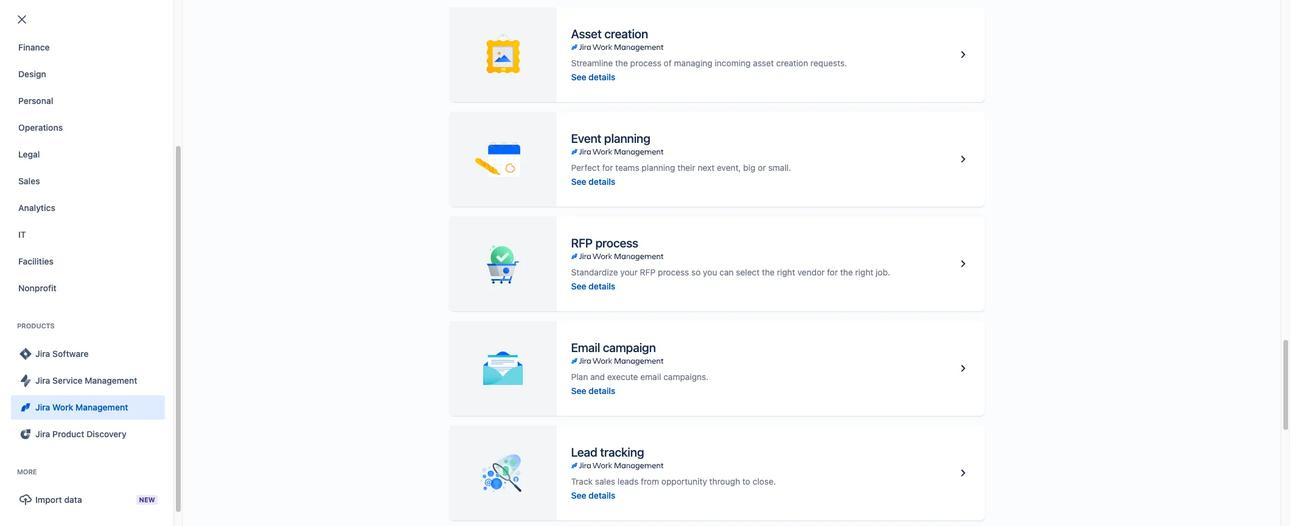 Task type: locate. For each thing, give the bounding box(es) containing it.
the
[[615, 58, 628, 68], [762, 267, 775, 277], [840, 267, 853, 277]]

management down jira software button
[[85, 375, 137, 386]]

jira product discovery
[[35, 429, 126, 439]]

1 vertical spatial rfp
[[640, 267, 656, 277]]

personal button
[[11, 89, 165, 113]]

see details button down standardize on the bottom left of page
[[571, 280, 615, 292]]

personal
[[18, 96, 53, 106]]

operations
[[18, 122, 63, 133]]

opportunity
[[661, 476, 707, 487]]

banner
[[0, 0, 1290, 34]]

see details button down track
[[571, 490, 615, 502]]

3 see from the top
[[571, 281, 586, 291]]

jira right all
[[189, 89, 203, 100]]

jira right jira work management icon
[[35, 402, 50, 413]]

rfp process
[[571, 236, 638, 250]]

1 horizontal spatial for
[[827, 267, 838, 277]]

leads
[[618, 476, 639, 487]]

3 see details from the top
[[571, 281, 615, 291]]

0 horizontal spatial for
[[602, 162, 613, 173]]

sales button
[[11, 169, 165, 194]]

big
[[743, 162, 756, 173]]

1 vertical spatial management
[[76, 402, 128, 413]]

event
[[571, 131, 601, 145]]

5 see details button from the top
[[571, 490, 615, 502]]

see
[[571, 72, 586, 82], [571, 176, 586, 187], [571, 281, 586, 291], [571, 386, 586, 396], [571, 490, 586, 501]]

for left teams
[[602, 162, 613, 173]]

managed
[[512, 148, 548, 158]]

creation right asset
[[604, 26, 648, 40]]

star not my project image
[[35, 146, 49, 160]]

asset
[[753, 58, 774, 68]]

jira product discovery image
[[18, 427, 33, 442], [18, 427, 33, 442]]

campaigns.
[[663, 372, 709, 382]]

details down standardize on the bottom left of page
[[589, 281, 615, 291]]

1 vertical spatial process
[[595, 236, 638, 250]]

rfp right your
[[640, 267, 656, 277]]

streamline the process of managing incoming asset creation requests.
[[571, 58, 847, 68]]

details for planning
[[589, 176, 615, 187]]

design button
[[11, 62, 165, 86]]

you
[[703, 267, 717, 277]]

jira
[[189, 89, 203, 100], [35, 349, 50, 359], [35, 375, 50, 386], [35, 402, 50, 413], [35, 429, 50, 439]]

0 vertical spatial planning
[[604, 131, 650, 145]]

2 see details button from the top
[[571, 176, 615, 188]]

process
[[630, 58, 661, 68], [595, 236, 638, 250], [658, 267, 689, 277]]

facilities button
[[11, 250, 165, 274]]

see down standardize on the bottom left of page
[[571, 281, 586, 291]]

asset creation
[[571, 26, 648, 40]]

0 horizontal spatial creation
[[604, 26, 648, 40]]

event planning
[[571, 131, 650, 145]]

see details button for event
[[571, 176, 615, 188]]

see down perfect
[[571, 176, 586, 187]]

analytics button
[[11, 196, 165, 220]]

email campaign
[[571, 341, 656, 354]]

creation right the asset
[[776, 58, 808, 68]]

jira service management image
[[18, 374, 33, 388], [18, 374, 33, 388]]

legal
[[18, 149, 40, 159]]

see details down streamline
[[571, 72, 615, 82]]

the right vendor
[[840, 267, 853, 277]]

all
[[176, 89, 186, 100]]

5 see from the top
[[571, 490, 586, 501]]

0 vertical spatial management
[[85, 375, 137, 386]]

nonprofit
[[18, 283, 57, 293]]

jira left service
[[35, 375, 50, 386]]

planning
[[604, 131, 650, 145], [642, 162, 675, 173]]

details down and
[[589, 386, 615, 396]]

details down sales on the left bottom
[[589, 490, 615, 501]]

see details button for lead
[[571, 490, 615, 502]]

details for tracking
[[589, 490, 615, 501]]

jira left product
[[35, 429, 50, 439]]

management up discovery
[[76, 402, 128, 413]]

1 details from the top
[[589, 72, 615, 82]]

planning up teams
[[604, 131, 650, 145]]

2 right from the left
[[855, 267, 874, 277]]

4 details from the top
[[589, 386, 615, 396]]

see for event planning
[[571, 176, 586, 187]]

see details down track
[[571, 490, 615, 501]]

1 vertical spatial creation
[[776, 58, 808, 68]]

jira software image
[[18, 347, 33, 361]]

right
[[777, 267, 795, 277], [855, 267, 874, 277]]

right left vendor
[[777, 267, 795, 277]]

1 see details button from the top
[[571, 71, 615, 83]]

jira service management button
[[11, 369, 165, 393]]

team-managed software
[[487, 148, 585, 158]]

event planning image
[[956, 152, 970, 167]]

1 horizontal spatial right
[[855, 267, 874, 277]]

asset
[[571, 26, 602, 40]]

see details button for email
[[571, 385, 615, 397]]

5 details from the top
[[589, 490, 615, 501]]

1 horizontal spatial rfp
[[640, 267, 656, 277]]

see details button down and
[[571, 385, 615, 397]]

rfp
[[571, 236, 593, 250], [640, 267, 656, 277]]

event,
[[717, 162, 741, 173]]

from
[[641, 476, 659, 487]]

see details for asset
[[571, 72, 615, 82]]

see details down perfect
[[571, 176, 615, 187]]

job.
[[876, 267, 890, 277]]

jira work management button
[[11, 396, 165, 420]]

see for lead tracking
[[571, 490, 586, 501]]

3 see details button from the top
[[571, 280, 615, 292]]

0 horizontal spatial rfp
[[571, 236, 593, 250]]

creation
[[604, 26, 648, 40], [776, 58, 808, 68]]

see for email campaign
[[571, 386, 586, 396]]

incoming
[[715, 58, 751, 68]]

5 see details from the top
[[571, 490, 615, 501]]

jira right jira software image
[[35, 349, 50, 359]]

see down track
[[571, 490, 586, 501]]

discovery
[[87, 429, 126, 439]]

2 details from the top
[[589, 176, 615, 187]]

3 details from the top
[[589, 281, 615, 291]]

4 see from the top
[[571, 386, 586, 396]]

email
[[571, 341, 600, 354]]

import data
[[35, 495, 82, 505]]

the right streamline
[[615, 58, 628, 68]]

see details button for rfp
[[571, 280, 615, 292]]

None text field
[[26, 86, 145, 103]]

jira work management image
[[571, 42, 663, 52], [571, 42, 663, 52], [571, 147, 663, 157], [571, 147, 663, 157], [571, 252, 663, 261], [571, 252, 663, 261], [571, 356, 663, 366], [571, 356, 663, 366], [18, 400, 33, 415], [571, 461, 663, 471], [571, 461, 663, 471]]

execute
[[607, 372, 638, 382]]

planning left their
[[642, 162, 675, 173]]

details
[[589, 72, 615, 82], [589, 176, 615, 187], [589, 281, 615, 291], [589, 386, 615, 396], [589, 490, 615, 501]]

it
[[18, 229, 26, 240]]

see details
[[571, 72, 615, 82], [571, 176, 615, 187], [571, 281, 615, 291], [571, 386, 615, 396], [571, 490, 615, 501]]

0 horizontal spatial right
[[777, 267, 795, 277]]

for right vendor
[[827, 267, 838, 277]]

see down 'plan'
[[571, 386, 586, 396]]

team-
[[487, 148, 512, 158]]

1 see from the top
[[571, 72, 586, 82]]

see details down standardize on the bottom left of page
[[571, 281, 615, 291]]

1 vertical spatial for
[[827, 267, 838, 277]]

see details down and
[[571, 386, 615, 396]]

0 vertical spatial for
[[602, 162, 613, 173]]

nonprofit button
[[11, 276, 165, 301]]

rfp up standardize on the bottom left of page
[[571, 236, 593, 250]]

lead tracking
[[571, 445, 644, 459]]

facilities
[[18, 256, 53, 267]]

2 see from the top
[[571, 176, 586, 187]]

4 see details button from the top
[[571, 385, 615, 397]]

4 see details from the top
[[571, 386, 615, 396]]

see down streamline
[[571, 72, 586, 82]]

the right 'select'
[[762, 267, 775, 277]]

perfect
[[571, 162, 600, 173]]

details down streamline
[[589, 72, 615, 82]]

details down perfect
[[589, 176, 615, 187]]

software
[[551, 148, 585, 158]]

0 horizontal spatial the
[[615, 58, 628, 68]]

1 see details from the top
[[571, 72, 615, 82]]

for
[[602, 162, 613, 173], [827, 267, 838, 277]]

see details button down perfect
[[571, 176, 615, 188]]

process left of
[[630, 58, 661, 68]]

process left so
[[658, 267, 689, 277]]

teams
[[615, 162, 639, 173]]

streamline
[[571, 58, 613, 68]]

see details button down streamline
[[571, 71, 615, 83]]

jira software
[[35, 349, 89, 359]]

2 see details from the top
[[571, 176, 615, 187]]

details for creation
[[589, 72, 615, 82]]

it button
[[11, 223, 165, 247]]

see details button
[[571, 71, 615, 83], [571, 176, 615, 188], [571, 280, 615, 292], [571, 385, 615, 397], [571, 490, 615, 502]]

so
[[691, 267, 701, 277]]

0 vertical spatial process
[[630, 58, 661, 68]]

1 horizontal spatial creation
[[776, 58, 808, 68]]

right left job. at bottom
[[855, 267, 874, 277]]

process up your
[[595, 236, 638, 250]]



Task type: describe. For each thing, give the bounding box(es) containing it.
import data image
[[18, 493, 33, 508]]

jira software button
[[11, 342, 165, 366]]

name button
[[60, 121, 105, 135]]

next
[[698, 162, 715, 173]]

1 right from the left
[[777, 267, 795, 277]]

finance button
[[11, 35, 165, 60]]

lead
[[571, 445, 597, 459]]

and
[[590, 372, 605, 382]]

1 horizontal spatial the
[[762, 267, 775, 277]]

lead tracking image
[[956, 466, 970, 481]]

import
[[35, 495, 62, 505]]

jira work management image
[[18, 400, 33, 415]]

campaign
[[603, 341, 656, 354]]

products
[[17, 322, 55, 330]]

see details for lead
[[571, 490, 615, 501]]

jira for jira software
[[35, 349, 50, 359]]

products
[[205, 89, 240, 100]]

0 vertical spatial creation
[[604, 26, 648, 40]]

jira service management
[[35, 375, 137, 386]]

track sales leads from opportunity through to close.
[[571, 476, 776, 487]]

see details button for asset
[[571, 71, 615, 83]]

see for rfp process
[[571, 281, 586, 291]]

track
[[571, 476, 593, 487]]

standardize
[[571, 267, 618, 277]]

projects
[[24, 50, 76, 67]]

see details for event
[[571, 176, 615, 187]]

finance
[[18, 42, 50, 52]]

sales
[[18, 176, 40, 186]]

previous image
[[27, 186, 41, 200]]

details for campaign
[[589, 386, 615, 396]]

or
[[758, 162, 766, 173]]

asset creation image
[[956, 47, 970, 62]]

their
[[678, 162, 695, 173]]

close.
[[753, 476, 776, 487]]

name
[[65, 123, 88, 133]]

more
[[17, 468, 37, 476]]

back to projects image
[[15, 12, 29, 27]]

product
[[52, 429, 84, 439]]

human resources button
[[11, 9, 165, 33]]

jira for jira work management
[[35, 402, 50, 413]]

2 vertical spatial process
[[658, 267, 689, 277]]

management for jira work management
[[76, 402, 128, 413]]

primary element
[[7, 0, 1059, 34]]

see details for email
[[571, 386, 615, 396]]

jira work management image inside button
[[18, 400, 33, 415]]

data
[[64, 495, 82, 505]]

requests.
[[811, 58, 847, 68]]

managing
[[674, 58, 713, 68]]

service
[[52, 375, 83, 386]]

analytics
[[18, 203, 55, 213]]

work
[[52, 402, 73, 413]]

standardize your rfp process so you can select the right vendor for the right job.
[[571, 267, 890, 277]]

vendor
[[798, 267, 825, 277]]

software
[[52, 349, 89, 359]]

jira for jira service management
[[35, 375, 50, 386]]

management for jira service management
[[85, 375, 137, 386]]

2 horizontal spatial the
[[840, 267, 853, 277]]

sales
[[595, 476, 615, 487]]

human resources
[[18, 15, 89, 26]]

jira software image
[[18, 347, 33, 361]]

plan and execute email campaigns.
[[571, 372, 709, 382]]

1 vertical spatial planning
[[642, 162, 675, 173]]

see for asset creation
[[571, 72, 586, 82]]

your
[[620, 267, 638, 277]]

email
[[640, 372, 661, 382]]

design
[[18, 69, 46, 79]]

all jira products
[[176, 89, 240, 100]]

small.
[[768, 162, 791, 173]]

through
[[709, 476, 740, 487]]

perfect for teams planning their next event, big or small.
[[571, 162, 791, 173]]

Search field
[[1059, 7, 1181, 26]]

to
[[743, 476, 750, 487]]

jira work management
[[35, 402, 128, 413]]

human
[[18, 15, 47, 26]]

0 vertical spatial rfp
[[571, 236, 593, 250]]

tracking
[[600, 445, 644, 459]]

select
[[736, 267, 760, 277]]

operations button
[[11, 116, 165, 140]]

plan
[[571, 372, 588, 382]]

jira product discovery button
[[11, 422, 165, 447]]

details for process
[[589, 281, 615, 291]]

new
[[139, 496, 155, 504]]

can
[[720, 267, 734, 277]]

legal button
[[11, 142, 165, 167]]

resources
[[49, 15, 89, 26]]

of
[[664, 58, 672, 68]]

rfp process image
[[956, 257, 970, 271]]

jira for jira product discovery
[[35, 429, 50, 439]]

see details for rfp
[[571, 281, 615, 291]]

email campaign image
[[956, 361, 970, 376]]



Task type: vqa. For each thing, say whether or not it's contained in the screenshot.
or
yes



